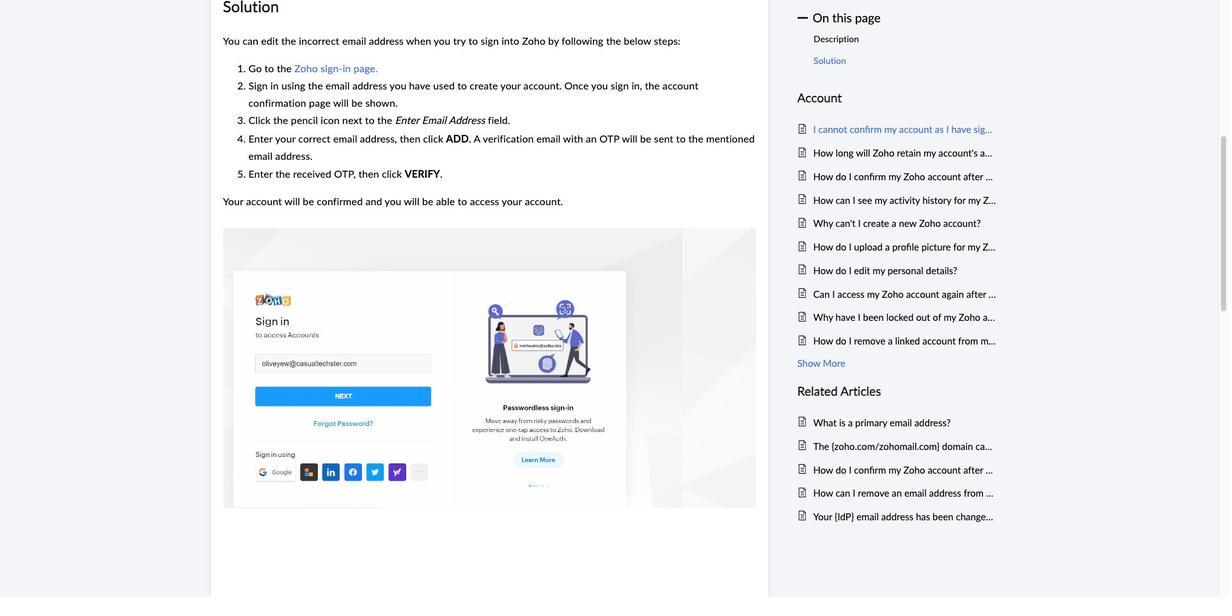 Task type: vqa. For each thing, say whether or not it's contained in the screenshot.
the bottommost HEADING
yes



Task type: describe. For each thing, give the bounding box(es) containing it.
a gif showing how to edit the email address that is registered incorrectly. image
[[223, 228, 756, 509]]

1 heading from the top
[[798, 89, 997, 108]]

2 heading from the top
[[798, 382, 997, 402]]



Task type: locate. For each thing, give the bounding box(es) containing it.
0 vertical spatial heading
[[798, 89, 997, 108]]

heading
[[798, 89, 997, 108], [798, 382, 997, 402]]

1 vertical spatial heading
[[798, 382, 997, 402]]



